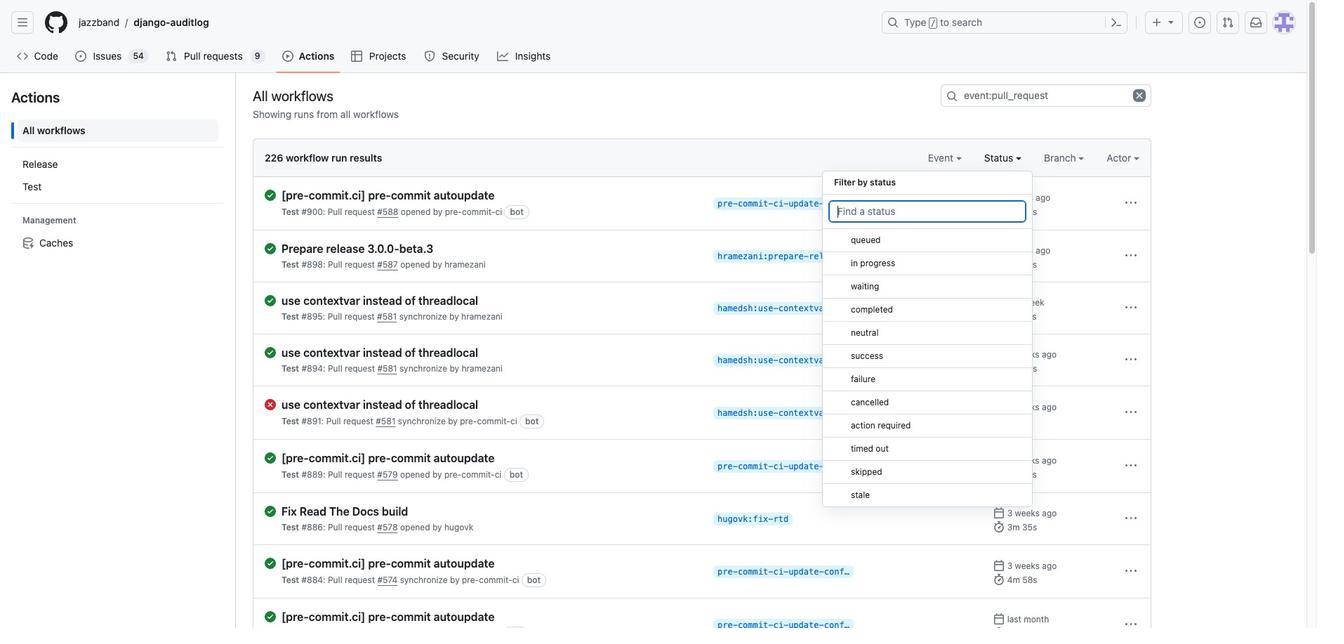 Task type: vqa. For each thing, say whether or not it's contained in the screenshot.
1st star icon from the top
no



Task type: describe. For each thing, give the bounding box(es) containing it.
calendar image for 2m 52s
[[994, 455, 1006, 466]]

#581 for use contextvar instead of threadlocal test #895: pull request #581 synchronize             by hramezani
[[377, 311, 397, 322]]

skipped link
[[823, 461, 1033, 484]]

of for use contextvar instead of threadlocal test #894: pull request #581 synchronize             by hramezani
[[405, 346, 416, 359]]

test left #900:
[[282, 207, 299, 217]]

1 2 from the top
[[1008, 349, 1013, 360]]

graph image
[[498, 51, 509, 62]]

last for last week
[[1008, 297, 1022, 308]]

use contextvar instead of threadlocal test #894: pull request #581 synchronize             by hramezani
[[282, 346, 503, 374]]

hramezani link for use contextvar instead of threadlocal test #894: pull request #581 synchronize             by hramezani
[[462, 363, 503, 374]]

test inside fix read the docs build test #886: pull request #578 opened             by hugovk
[[282, 522, 299, 533]]

beta.3
[[400, 242, 434, 255]]

/ for jazzband
[[125, 16, 128, 28]]

2 pre-commit-ci-update-config link from the top
[[714, 460, 855, 473]]

hamedsh:use- for use contextvar instead of threadlocal test #895: pull request #581 synchronize             by hramezani
[[718, 304, 779, 313]]

release-
[[809, 252, 850, 261]]

pre-commit-ci-update-config for 4m 58s
[[718, 567, 855, 577]]

issue opened image for the bottommost git pull request image
[[75, 51, 87, 62]]

58s
[[1023, 575, 1038, 585]]

filter
[[835, 177, 856, 188]]

showing
[[253, 108, 292, 120]]

3 contextvar- from the top
[[779, 408, 835, 418]]

last week
[[1008, 297, 1045, 308]]

#891:
[[302, 416, 324, 426]]

3 show options image from the top
[[1126, 460, 1137, 471]]

0 vertical spatial all workflows
[[253, 87, 334, 104]]

week
[[1025, 297, 1045, 308]]

2 show options image from the top
[[1126, 354, 1137, 365]]

contextvar for use contextvar instead of threadlocal test #894: pull request #581 synchronize             by hramezani
[[304, 346, 360, 359]]

show options image for docs
[[1126, 513, 1137, 524]]

by inside fix read the docs build test #886: pull request #578 opened             by hugovk
[[433, 522, 442, 533]]

use for use contextvar instead of threadlocal test #895: pull request #581 synchronize             by hramezani
[[282, 294, 301, 307]]

filter workflows element
[[17, 153, 218, 198]]

request left "#588"
[[345, 207, 375, 217]]

4 weeks from the top
[[1016, 508, 1040, 518]]

test inside prepare release 3.0.0-beta.3 test #898: pull request #587 opened             by hramezani
[[282, 259, 299, 270]]

contextvar- for use contextvar instead of threadlocal test #894: pull request #581 synchronize             by hramezani
[[779, 355, 835, 365]]

2 ci- from the top
[[774, 462, 789, 471]]

failed image
[[265, 399, 276, 410]]

synchronize inside use contextvar instead of threadlocal test #895: pull request #581 synchronize             by hramezani
[[400, 311, 447, 322]]

completed successfully image for #884:
[[265, 558, 276, 569]]

show options image for beta.3
[[1126, 250, 1137, 261]]

prepare release 3.0.0-beta.3 link
[[282, 242, 703, 256]]

test inside filter workflows element
[[22, 181, 42, 193]]

commit.ci] for pull request #574 synchronize             by pre-commit-ci
[[309, 557, 366, 570]]

cancelled link
[[823, 391, 1033, 415]]

menu containing filter by status
[[823, 165, 1033, 518]]

instead for use contextvar instead of threadlocal test #895: pull request #581 synchronize             by hramezani
[[363, 294, 402, 307]]

action required
[[851, 420, 911, 431]]

pull inside use contextvar instead of threadlocal test #894: pull request #581 synchronize             by hramezani
[[328, 363, 343, 374]]

3 for 4m 58s
[[1008, 561, 1013, 571]]

Find a status text field
[[829, 200, 1027, 223]]

all
[[341, 108, 351, 120]]

release
[[22, 158, 58, 170]]

actions link
[[277, 46, 340, 67]]

fix read the docs build test #886: pull request #578 opened             by hugovk
[[282, 505, 474, 533]]

pull requests
[[184, 50, 243, 62]]

in progress
[[851, 258, 896, 268]]

projects link
[[346, 46, 413, 67]]

code
[[34, 50, 58, 62]]

actor button
[[1107, 150, 1140, 165]]

issue opened image for the right git pull request image
[[1195, 17, 1206, 28]]

4 [pre-commit.ci] pre-commit autoupdate link from the top
[[282, 610, 703, 624]]

test inside use contextvar instead of threadlocal test #895: pull request #581 synchronize             by hramezani
[[282, 311, 299, 322]]

commit for #588
[[391, 189, 431, 202]]

in
[[851, 258, 858, 268]]

[pre-commit.ci] pre-commit autoupdate for #588
[[282, 189, 495, 202]]

django-
[[134, 16, 171, 28]]

by inside menu
[[858, 177, 868, 188]]

plus image
[[1152, 17, 1163, 28]]

ci- for 4m
[[774, 567, 789, 577]]

show options image for 2 weeks ago
[[1126, 407, 1137, 418]]

commit for #574
[[391, 557, 431, 570]]

#894:
[[302, 363, 326, 374]]

list containing all workflows
[[11, 114, 224, 260]]

run duration image for 3m
[[994, 206, 1006, 217]]

ci for pull request #574 synchronize             by pre-commit-ci
[[513, 575, 519, 585]]

test left #891: on the bottom of the page
[[282, 416, 299, 426]]

ci- for 3m
[[774, 199, 789, 209]]

#898:
[[302, 259, 326, 270]]

hugovk:fix-rtd link
[[714, 513, 793, 526]]

test #884:
[[282, 575, 328, 585]]

required
[[878, 420, 911, 431]]

226
[[265, 152, 283, 164]]

hramezani link for use contextvar instead of threadlocal test #895: pull request #581 synchronize             by hramezani
[[462, 311, 503, 322]]

instead for use contextvar instead of threadlocal
[[363, 398, 402, 411]]

success
[[851, 351, 884, 361]]

run
[[332, 152, 347, 164]]

contextvar for use contextvar instead of threadlocal
[[304, 398, 360, 411]]

days for prepare release 3.0.0-beta.3
[[1016, 245, 1034, 256]]

projects
[[369, 50, 407, 62]]

month
[[1025, 614, 1050, 625]]

bot for pull request #588 opened             by pre-commit-ci
[[510, 207, 524, 217]]

#581 link for use contextvar instead of threadlocal test #895: pull request #581 synchronize             by hramezani
[[377, 311, 397, 322]]

request inside fix read the docs build test #886: pull request #578 opened             by hugovk
[[345, 522, 375, 533]]

request down use contextvar instead of threadlocal
[[343, 416, 374, 426]]

#581 link for use contextvar instead of threadlocal test #894: pull request #581 synchronize             by hramezani
[[378, 363, 397, 374]]

opened inside prepare release 3.0.0-beta.3 test #898: pull request #587 opened             by hramezani
[[401, 259, 430, 270]]

last for last month
[[1008, 614, 1022, 625]]

use contextvar instead of threadlocal test #895: pull request #581 synchronize             by hramezani
[[282, 294, 503, 322]]

request inside use contextvar instead of threadlocal test #894: pull request #581 synchronize             by hramezani
[[345, 363, 375, 374]]

queued
[[851, 235, 881, 245]]

failure
[[851, 374, 876, 384]]

clear filters image
[[1134, 89, 1147, 102]]

show options image for 3 weeks ago
[[1126, 566, 1137, 577]]

3m for [pre-commit.ci] pre-commit autoupdate
[[1008, 207, 1021, 217]]

hamedsh:use-contextvar-instead-of-threadvars for use contextvar instead of threadlocal test #895: pull request #581 synchronize             by hramezani
[[718, 304, 941, 313]]

#581 for use contextvar instead of threadlocal test #894: pull request #581 synchronize             by hramezani
[[378, 363, 397, 374]]

ci for pull request #581 synchronize             by pre-commit-ci
[[511, 416, 518, 426]]

4 autoupdate from the top
[[434, 611, 495, 623]]

jazzband / django-auditlog
[[79, 16, 209, 28]]

threadlocal for use contextvar instead of threadlocal
[[419, 398, 479, 411]]

3m 1s
[[1008, 416, 1031, 426]]

1 horizontal spatial workflows
[[271, 87, 334, 104]]

1 vertical spatial all
[[22, 124, 35, 136]]

by inside use contextvar instead of threadlocal test #894: pull request #581 synchronize             by hramezani
[[450, 363, 460, 374]]

3 threadvars from the top
[[891, 408, 941, 418]]

4 commit from the top
[[391, 611, 431, 623]]

requests
[[203, 50, 243, 62]]

security
[[442, 50, 480, 62]]

hugovk:fix-rtd
[[718, 514, 789, 524]]

[pre- for #900:
[[282, 189, 309, 202]]

hramezani link for prepare release 3.0.0-beta.3 test #898: pull request #587 opened             by hramezani
[[445, 259, 486, 270]]

commit.ci] for pull request #588 opened             by pre-commit-ci
[[309, 189, 366, 202]]

pre-commit-ci-update-config link for 3m
[[714, 197, 855, 210]]

weeks for pull request #579 opened             by pre-commit-ci
[[1015, 455, 1040, 466]]

command palette image
[[1111, 17, 1123, 28]]

1 weeks from the top
[[1015, 349, 1040, 360]]

[pre- for #884:
[[282, 557, 309, 570]]

1 opened from the top
[[401, 207, 431, 217]]

2 pre-commit-ci-update-config from the top
[[718, 462, 855, 471]]

pull right #891: on the bottom of the page
[[327, 416, 341, 426]]

pull request #588 opened             by pre-commit-ci
[[328, 207, 502, 217]]

3 opened from the top
[[401, 469, 430, 480]]

timed out link
[[823, 438, 1033, 461]]

progress
[[861, 258, 896, 268]]

calendar image for use contextvar instead of threadlocal
[[994, 296, 1006, 308]]

2 3m from the top
[[1008, 416, 1021, 426]]

2 config from the top
[[825, 462, 855, 471]]

use contextvar instead of threadlocal link for use contextvar instead of threadlocal test #895: pull request #581 synchronize             by hramezani
[[282, 294, 703, 308]]

#588 link
[[377, 207, 399, 217]]

pre-commit-ci-update-config for 3m 55s
[[718, 199, 855, 209]]

search
[[953, 16, 983, 28]]

pre-commit-ci link for pull request #581 synchronize             by pre-commit-ci
[[460, 416, 518, 426]]

hramezani:prepare-
[[718, 252, 809, 261]]

4m 58s
[[1008, 575, 1038, 585]]

2m for 2m 22s
[[1008, 311, 1020, 322]]

waiting
[[851, 281, 880, 292]]

by inside use contextvar instead of threadlocal test #895: pull request #581 synchronize             by hramezani
[[450, 311, 459, 322]]

action required link
[[823, 415, 1033, 438]]

ci for pull request #588 opened             by pre-commit-ci
[[496, 207, 502, 217]]

#578
[[378, 522, 398, 533]]

completed successfully image for #895:
[[265, 295, 276, 306]]

#574
[[378, 575, 398, 585]]

show options image for 3 days ago
[[1126, 197, 1137, 209]]

bot for pull request #579 opened             by pre-commit-ci
[[510, 469, 523, 480]]

5 show options image from the top
[[1126, 619, 1137, 628]]

by inside prepare release 3.0.0-beta.3 test #898: pull request #587 opened             by hramezani
[[433, 259, 442, 270]]

last month
[[1008, 614, 1050, 625]]

calendar image for fix read the docs build
[[994, 507, 1006, 518]]

all workflows inside all workflows link
[[22, 124, 86, 136]]

8 completed successfully image from the top
[[265, 611, 276, 622]]

test left #889: at the bottom
[[282, 469, 299, 480]]

shield image
[[424, 51, 436, 62]]

autoupdate for pull request #588 opened             by pre-commit-ci
[[434, 189, 495, 202]]

test #889:
[[282, 469, 328, 480]]

use contextvar instead of threadlocal
[[282, 398, 479, 411]]

hamedsh:use- for use contextvar instead of threadlocal test #894: pull request #581 synchronize             by hramezani
[[718, 355, 779, 365]]

failure link
[[823, 368, 1033, 391]]

threadvars for use contextvar instead of threadlocal test #895: pull request #581 synchronize             by hramezani
[[891, 304, 941, 313]]

opened inside fix read the docs build test #886: pull request #578 opened             by hugovk
[[400, 522, 430, 533]]

4 [pre- from the top
[[282, 611, 309, 623]]

jazzband link
[[73, 11, 125, 34]]

54s
[[1023, 363, 1038, 374]]

the
[[329, 505, 350, 518]]

run duration image for threadlocal
[[994, 363, 1006, 374]]

hramezani for use contextvar instead of threadlocal test #894: pull request #581 synchronize             by hramezani
[[462, 363, 503, 374]]

3 hamedsh:use- from the top
[[718, 408, 779, 418]]

#587 link
[[378, 259, 398, 270]]

homepage image
[[45, 11, 67, 34]]

3m 35s
[[1008, 522, 1038, 533]]

3 instead- from the top
[[835, 408, 875, 418]]

use contextvar instead of threadlocal link for use contextvar instead of threadlocal test #894: pull request #581 synchronize             by hramezani
[[282, 346, 703, 360]]

synchronize down use contextvar instead of threadlocal
[[398, 416, 446, 426]]

search image
[[947, 91, 958, 102]]

3 days ago for [pre-commit.ci] pre-commit autoupdate
[[1008, 193, 1051, 203]]

prepare
[[282, 242, 323, 255]]

[pre-commit.ci] pre-commit autoupdate for #574
[[282, 557, 495, 570]]

showing runs from all workflows
[[253, 108, 399, 120]]

of- for use contextvar instead of threadlocal test #894: pull request #581 synchronize             by hramezani
[[875, 355, 891, 365]]

commit for #579
[[391, 452, 431, 464]]

completed link
[[823, 299, 1033, 322]]

pre-commit-ci link for pull request #579 opened             by pre-commit-ci
[[445, 469, 502, 480]]

results
[[350, 152, 382, 164]]

status
[[985, 152, 1017, 164]]

list containing jazzband
[[73, 11, 874, 34]]

3m 55s
[[1008, 207, 1038, 217]]



Task type: locate. For each thing, give the bounding box(es) containing it.
0 horizontal spatial /
[[125, 16, 128, 28]]

issue opened image right 'triangle down' image
[[1195, 17, 1206, 28]]

2m left 22s
[[1008, 311, 1020, 322]]

0 vertical spatial actions
[[299, 50, 335, 62]]

0 vertical spatial issue opened image
[[1195, 17, 1206, 28]]

actions
[[299, 50, 335, 62], [11, 89, 60, 105]]

3 threadlocal from the top
[[419, 398, 479, 411]]

2 vertical spatial contextvar
[[304, 398, 360, 411]]

1 horizontal spatial all workflows
[[253, 87, 334, 104]]

[pre-commit.ci] pre-commit autoupdate link for pull request #588 opened             by pre-commit-ci
[[282, 188, 703, 202]]

hamedsh:use-contextvar-instead-of-threadvars up failure
[[718, 355, 941, 365]]

[pre-commit.ci] pre-commit autoupdate for #579
[[282, 452, 495, 464]]

hamedsh:use-contextvar-instead-of-threadvars link up action
[[714, 407, 941, 419]]

commit.ci] down #884:
[[309, 611, 366, 623]]

pre-commit-ci-update-config link up rtd
[[714, 460, 855, 473]]

2 vertical spatial use
[[282, 398, 301, 411]]

synchronize right #574 link
[[400, 575, 448, 585]]

filter by status
[[835, 177, 896, 188]]

3m left 35s
[[1008, 522, 1021, 533]]

3 up 3m 35s
[[1008, 508, 1013, 518]]

bot for pull request #581 synchronize             by pre-commit-ci
[[526, 416, 539, 426]]

insights link
[[492, 46, 558, 67]]

auditlog
[[171, 16, 209, 28]]

#900:
[[302, 207, 326, 217]]

of inside use contextvar instead of threadlocal test #895: pull request #581 synchronize             by hramezani
[[405, 294, 416, 307]]

hugovk
[[445, 522, 474, 533]]

1 vertical spatial instead
[[363, 346, 402, 359]]

0 vertical spatial git pull request image
[[1223, 17, 1234, 28]]

1 calendar image from the top
[[994, 296, 1006, 308]]

run duration image left 2m 54s
[[994, 363, 1006, 374]]

2 contextvar- from the top
[[779, 355, 835, 365]]

1 run duration image from the top
[[994, 206, 1006, 217]]

2 3 weeks ago from the top
[[1008, 561, 1058, 571]]

3 for 3m 35s
[[1008, 508, 1013, 518]]

3 autoupdate from the top
[[434, 557, 495, 570]]

of up pull request #581 synchronize             by pre-commit-ci
[[405, 398, 416, 411]]

30s
[[1023, 259, 1038, 270]]

3 calendar image from the top
[[994, 401, 1006, 412]]

0 vertical spatial instead
[[363, 294, 402, 307]]

2 vertical spatial 3m
[[1008, 522, 1021, 533]]

request left the #579 link
[[345, 469, 375, 480]]

/ inside the jazzband / django-auditlog
[[125, 16, 128, 28]]

1 vertical spatial of
[[405, 346, 416, 359]]

1 2 weeks ago from the top
[[1008, 349, 1057, 360]]

of
[[405, 294, 416, 307], [405, 346, 416, 359], [405, 398, 416, 411]]

weeks up 54s
[[1015, 349, 1040, 360]]

request inside use contextvar instead of threadlocal test #895: pull request #581 synchronize             by hramezani
[[345, 311, 375, 322]]

opened right "#588"
[[401, 207, 431, 217]]

pre-commit-ci link for pull request #574 synchronize             by pre-commit-ci
[[462, 575, 519, 585]]

3 pre-commit-ci-update-config from the top
[[718, 567, 855, 577]]

2 [pre- from the top
[[282, 452, 309, 464]]

2 vertical spatial instead
[[363, 398, 402, 411]]

0 horizontal spatial actions
[[11, 89, 60, 105]]

autoupdate for pull request #574 synchronize             by pre-commit-ci
[[434, 557, 495, 570]]

2 autoupdate from the top
[[434, 452, 495, 464]]

autoupdate up pull request #579 opened             by pre-commit-ci at the left
[[434, 452, 495, 464]]

contextvar-
[[779, 304, 835, 313], [779, 355, 835, 365], [779, 408, 835, 418]]

synchronize inside use contextvar instead of threadlocal test #894: pull request #581 synchronize             by hramezani
[[400, 363, 448, 374]]

1 commit.ci] from the top
[[309, 189, 366, 202]]

last left month
[[1008, 614, 1022, 625]]

opened down beta.3 at the top
[[401, 259, 430, 270]]

days for [pre-commit.ci] pre-commit autoupdate
[[1016, 193, 1034, 203]]

1 instead from the top
[[363, 294, 402, 307]]

ago for #581
[[1043, 402, 1057, 412]]

commit.ci] for pull request #579 opened             by pre-commit-ci
[[309, 452, 366, 464]]

0 vertical spatial workflows
[[271, 87, 334, 104]]

show options image for of
[[1126, 302, 1137, 313]]

2m for 2m 54s
[[1008, 363, 1020, 374]]

cancelled
[[851, 397, 890, 407]]

autoupdate down pull request #574 synchronize             by pre-commit-ci
[[434, 611, 495, 623]]

config
[[825, 199, 855, 209], [825, 462, 855, 471], [825, 567, 855, 577]]

last
[[1008, 297, 1022, 308], [1008, 614, 1022, 625]]

55s
[[1023, 207, 1038, 217]]

2m 54s
[[1008, 363, 1038, 374]]

all up showing
[[253, 87, 268, 104]]

commit.ci] up #889: at the bottom
[[309, 452, 366, 464]]

0 vertical spatial config
[[825, 199, 855, 209]]

1 vertical spatial #581
[[378, 363, 397, 374]]

pull left requests
[[184, 50, 201, 62]]

1 3 weeks ago from the top
[[1008, 508, 1058, 518]]

[pre-
[[282, 189, 309, 202], [282, 452, 309, 464], [282, 557, 309, 570], [282, 611, 309, 623]]

2 vertical spatial contextvar-
[[779, 408, 835, 418]]

ago
[[1037, 193, 1051, 203], [1037, 245, 1051, 256], [1043, 349, 1057, 360], [1043, 402, 1057, 412], [1043, 455, 1057, 466], [1043, 508, 1058, 518], [1043, 561, 1058, 571]]

contextvar- for use contextvar instead of threadlocal test #895: pull request #581 synchronize             by hramezani
[[779, 304, 835, 313]]

2 2 from the top
[[1008, 402, 1013, 412]]

[pre-commit.ci] pre-commit autoupdate down #574 link
[[282, 611, 495, 623]]

0 horizontal spatial all workflows
[[22, 124, 86, 136]]

226 workflow run results
[[265, 152, 382, 164]]

of down use contextvar instead of threadlocal test #895: pull request #581 synchronize             by hramezani
[[405, 346, 416, 359]]

#895:
[[302, 311, 325, 322]]

ci- down rtd
[[774, 567, 789, 577]]

6 completed successfully image from the top
[[265, 506, 276, 517]]

3 weeks ago for [pre-commit.ci] pre-commit autoupdate
[[1008, 561, 1058, 571]]

None search field
[[941, 84, 1152, 107]]

0 vertical spatial hamedsh:use-contextvar-instead-of-threadvars
[[718, 304, 941, 313]]

instead down use contextvar instead of threadlocal test #895: pull request #581 synchronize             by hramezani
[[363, 346, 402, 359]]

all up the release
[[22, 124, 35, 136]]

2 instead from the top
[[363, 346, 402, 359]]

from
[[317, 108, 338, 120]]

2 for use contextvar instead of threadlocal
[[1008, 402, 1013, 412]]

hramezani inside use contextvar instead of threadlocal test #894: pull request #581 synchronize             by hramezani
[[462, 363, 503, 374]]

#579 link
[[378, 469, 398, 480]]

#574 link
[[378, 575, 398, 585]]

calendar image for 2m 30s
[[994, 244, 1006, 256]]

pull right #895:
[[328, 311, 342, 322]]

2 weeks ago for threadlocal
[[1008, 402, 1057, 412]]

hamedsh:use-contextvar-instead-of-threadvars for use contextvar instead of threadlocal test #894: pull request #581 synchronize             by hramezani
[[718, 355, 941, 365]]

1 horizontal spatial all
[[253, 87, 268, 104]]

0 vertical spatial days
[[1016, 193, 1034, 203]]

synchronize up pull request #581 synchronize             by pre-commit-ci
[[400, 363, 448, 374]]

hramezani:prepare-release-3-beta3 link
[[714, 250, 886, 263]]

2 weeks ago for autoupdate
[[1008, 455, 1057, 466]]

use down the prepare
[[282, 294, 301, 307]]

1 vertical spatial pre-commit-ci-update-config link
[[714, 460, 855, 473]]

1 horizontal spatial /
[[931, 18, 936, 28]]

3 of- from the top
[[875, 408, 891, 418]]

3 up 3m 55s
[[1008, 193, 1013, 203]]

4 commit.ci] from the top
[[309, 611, 366, 623]]

synchronize up use contextvar instead of threadlocal test #894: pull request #581 synchronize             by hramezani
[[400, 311, 447, 322]]

1 calendar image from the top
[[994, 192, 1006, 203]]

play image
[[282, 51, 293, 62]]

0 vertical spatial use
[[282, 294, 301, 307]]

2 weeks ago up 54s
[[1008, 349, 1057, 360]]

1 vertical spatial config
[[825, 462, 855, 471]]

1 horizontal spatial git pull request image
[[1223, 17, 1234, 28]]

2 vertical spatial use contextvar instead of threadlocal link
[[282, 398, 703, 412]]

pre-commit-ci-update-config down rtd
[[718, 567, 855, 577]]

completed successfully image
[[265, 190, 276, 201], [265, 243, 276, 254], [265, 295, 276, 306], [265, 347, 276, 358], [265, 452, 276, 464], [265, 506, 276, 517], [265, 558, 276, 569], [265, 611, 276, 622]]

workflows up runs in the left top of the page
[[271, 87, 334, 104]]

3-
[[850, 252, 860, 261]]

1 3 days ago from the top
[[1008, 193, 1051, 203]]

weeks up 35s
[[1016, 508, 1040, 518]]

3 [pre- from the top
[[282, 557, 309, 570]]

instead for use contextvar instead of threadlocal test #894: pull request #581 synchronize             by hramezani
[[363, 346, 402, 359]]

show options image
[[1126, 197, 1137, 209], [1126, 354, 1137, 365], [1126, 407, 1137, 418], [1126, 566, 1137, 577]]

pre-commit-ci-update-config link for 4m
[[714, 566, 855, 578]]

run duration image for 4m
[[994, 574, 1006, 585]]

2 3 from the top
[[1008, 245, 1013, 256]]

2 use contextvar instead of threadlocal link from the top
[[282, 346, 703, 360]]

menu
[[823, 165, 1033, 518]]

#581 link down use contextvar instead of threadlocal
[[376, 416, 396, 426]]

autoupdate down hugovk link
[[434, 557, 495, 570]]

4 calendar image from the top
[[994, 455, 1006, 466]]

stale
[[851, 490, 871, 500]]

2m
[[1008, 259, 1020, 270], [1008, 311, 1020, 322], [1008, 363, 1020, 374], [1008, 469, 1020, 480]]

run duration image
[[994, 363, 1006, 374], [994, 521, 1006, 533]]

1 vertical spatial update-
[[789, 462, 825, 471]]

[pre- up the test #889:
[[282, 452, 309, 464]]

fix
[[282, 505, 297, 518]]

2 update- from the top
[[789, 462, 825, 471]]

pre-commit-ci link for pull request #588 opened             by pre-commit-ci
[[445, 207, 502, 217]]

threadvars down the waiting link at right
[[891, 304, 941, 313]]

3 weeks from the top
[[1015, 455, 1040, 466]]

0 vertical spatial hamedsh:use-
[[718, 304, 779, 313]]

1 vertical spatial days
[[1016, 245, 1034, 256]]

use right 'failed' icon
[[282, 398, 301, 411]]

weeks
[[1015, 349, 1040, 360], [1015, 402, 1040, 412], [1015, 455, 1040, 466], [1016, 508, 1040, 518], [1016, 561, 1040, 571]]

test left #894:
[[282, 363, 299, 374]]

1 ci- from the top
[[774, 199, 789, 209]]

opened down 'build'
[[400, 522, 430, 533]]

3 of from the top
[[405, 398, 416, 411]]

instead inside use contextvar instead of threadlocal test #895: pull request #581 synchronize             by hramezani
[[363, 294, 402, 307]]

update- for 4m 58s
[[789, 567, 825, 577]]

contextvar inside use contextvar instead of threadlocal test #894: pull request #581 synchronize             by hramezani
[[304, 346, 360, 359]]

of for use contextvar instead of threadlocal test #895: pull request #581 synchronize             by hramezani
[[405, 294, 416, 307]]

2 weeks ago up the 1s
[[1008, 402, 1057, 412]]

2 hamedsh:use-contextvar-instead-of-threadvars from the top
[[718, 355, 941, 365]]

calendar image for 3m 1s
[[994, 401, 1006, 412]]

git pull request image
[[1223, 17, 1234, 28], [166, 51, 177, 62]]

3m left the 1s
[[1008, 416, 1021, 426]]

notifications image
[[1251, 17, 1262, 28]]

0 vertical spatial contextvar-
[[779, 304, 835, 313]]

contextvar for use contextvar instead of threadlocal test #895: pull request #581 synchronize             by hramezani
[[304, 294, 360, 307]]

pre-commit-ci-update-config up rtd
[[718, 462, 855, 471]]

1 vertical spatial contextvar
[[304, 346, 360, 359]]

completed successfully image for #900:
[[265, 190, 276, 201]]

2m for 2m 52s
[[1008, 469, 1020, 480]]

3 3 from the top
[[1008, 508, 1013, 518]]

calendar image
[[994, 296, 1006, 308], [994, 507, 1006, 518], [994, 560, 1006, 571], [994, 613, 1006, 625]]

0 vertical spatial 3m
[[1008, 207, 1021, 217]]

2 for [pre-commit.ci] pre-commit autoupdate
[[1008, 455, 1013, 466]]

1 vertical spatial 2 weeks ago
[[1008, 402, 1057, 412]]

1 autoupdate from the top
[[434, 189, 495, 202]]

1 vertical spatial last
[[1008, 614, 1022, 625]]

2 vertical spatial update-
[[789, 567, 825, 577]]

1 vertical spatial workflows
[[353, 108, 399, 120]]

[pre-commit.ci] pre-commit autoupdate link for pull request #579 opened             by pre-commit-ci
[[282, 451, 703, 465]]

autoupdate up 'pull request #588 opened             by pre-commit-ci'
[[434, 189, 495, 202]]

of for use contextvar instead of threadlocal
[[405, 398, 416, 411]]

1 hamedsh:use-contextvar-instead-of-threadvars from the top
[[718, 304, 941, 313]]

config for 3m 55s
[[825, 199, 855, 209]]

hugovk link
[[445, 522, 474, 533]]

pre-commit-ci-update-config link down rtd
[[714, 566, 855, 578]]

3 ci- from the top
[[774, 567, 789, 577]]

hamedsh:use-contextvar-instead-of-threadvars link up failure
[[714, 354, 941, 367]]

use inside use contextvar instead of threadlocal test #895: pull request #581 synchronize             by hramezani
[[282, 294, 301, 307]]

test left #895:
[[282, 311, 299, 322]]

pre-
[[368, 189, 391, 202], [718, 199, 738, 209], [445, 207, 462, 217], [460, 416, 477, 426], [368, 452, 391, 464], [718, 462, 738, 471], [445, 469, 462, 480], [368, 557, 391, 570], [718, 567, 738, 577], [462, 575, 479, 585], [368, 611, 391, 623]]

threadlocal inside use contextvar instead of threadlocal test #895: pull request #581 synchronize             by hramezani
[[419, 294, 479, 307]]

beta3
[[860, 252, 886, 261]]

1 hamedsh:use- from the top
[[718, 304, 779, 313]]

#581 inside use contextvar instead of threadlocal test #894: pull request #581 synchronize             by hramezani
[[378, 363, 397, 374]]

3 hamedsh:use-contextvar-instead-of-threadvars from the top
[[718, 408, 941, 418]]

hramezani inside prepare release 3.0.0-beta.3 test #898: pull request #587 opened             by hramezani
[[445, 259, 486, 270]]

2 vertical spatial workflows
[[37, 124, 86, 136]]

2 contextvar from the top
[[304, 346, 360, 359]]

ago for #578
[[1043, 508, 1058, 518]]

3 2 weeks ago from the top
[[1008, 455, 1057, 466]]

1 instead- from the top
[[835, 304, 875, 313]]

pull down release
[[328, 259, 343, 270]]

all workflows up runs in the left top of the page
[[253, 87, 334, 104]]

show options image
[[1126, 250, 1137, 261], [1126, 302, 1137, 313], [1126, 460, 1137, 471], [1126, 513, 1137, 524], [1126, 619, 1137, 628]]

1 vertical spatial contextvar-
[[779, 355, 835, 365]]

stale link
[[823, 484, 1033, 507]]

2 up 2m 54s
[[1008, 349, 1013, 360]]

3 use contextvar instead of threadlocal link from the top
[[282, 398, 703, 412]]

1 vertical spatial list
[[11, 114, 224, 260]]

test down the prepare
[[282, 259, 299, 270]]

ago for #579
[[1043, 455, 1057, 466]]

2m left 30s
[[1008, 259, 1020, 270]]

0 vertical spatial last
[[1008, 297, 1022, 308]]

prepare release 3.0.0-beta.3 test #898: pull request #587 opened             by hramezani
[[282, 242, 486, 270]]

3 weeks ago up 35s
[[1008, 508, 1058, 518]]

jazzband
[[79, 16, 120, 28]]

instead- up failure
[[835, 355, 875, 365]]

pull inside use contextvar instead of threadlocal test #895: pull request #581 synchronize             by hramezani
[[328, 311, 342, 322]]

2 vertical spatial hramezani link
[[462, 363, 503, 374]]

4 opened from the top
[[400, 522, 430, 533]]

1 [pre-commit.ci] pre-commit autoupdate from the top
[[282, 189, 495, 202]]

3 up "2m 30s"
[[1008, 245, 1013, 256]]

1 vertical spatial issue opened image
[[75, 51, 87, 62]]

1 run duration image from the top
[[994, 363, 1006, 374]]

issues
[[93, 50, 122, 62]]

contextvar up #894:
[[304, 346, 360, 359]]

1 vertical spatial pre-commit-ci-update-config
[[718, 462, 855, 471]]

1 [pre- from the top
[[282, 189, 309, 202]]

ci- up rtd
[[774, 462, 789, 471]]

issue opened image
[[1195, 17, 1206, 28], [75, 51, 87, 62]]

pull right #894:
[[328, 363, 343, 374]]

of- down waiting
[[875, 304, 891, 313]]

2 vertical spatial hramezani
[[462, 363, 503, 374]]

2 vertical spatial instead-
[[835, 408, 875, 418]]

2 vertical spatial of-
[[875, 408, 891, 418]]

2 use from the top
[[282, 346, 301, 359]]

3 for 3m 55s
[[1008, 193, 1013, 203]]

2 2m from the top
[[1008, 311, 1020, 322]]

[pre- up test #884:
[[282, 557, 309, 570]]

1 config from the top
[[825, 199, 855, 209]]

of- up failure
[[875, 355, 891, 365]]

#581 inside use contextvar instead of threadlocal test #895: pull request #581 synchronize             by hramezani
[[377, 311, 397, 322]]

4m
[[1008, 575, 1021, 585]]

of inside use contextvar instead of threadlocal test #894: pull request #581 synchronize             by hramezani
[[405, 346, 416, 359]]

#578 link
[[378, 522, 398, 533]]

by
[[858, 177, 868, 188], [433, 207, 443, 217], [433, 259, 442, 270], [450, 311, 459, 322], [450, 363, 460, 374], [448, 416, 458, 426], [433, 469, 442, 480], [433, 522, 442, 533], [450, 575, 460, 585]]

table image
[[352, 51, 363, 62]]

1 vertical spatial 3 weeks ago
[[1008, 561, 1058, 571]]

last up 2m 22s
[[1008, 297, 1022, 308]]

1 3m from the top
[[1008, 207, 1021, 217]]

2 calendar image from the top
[[994, 507, 1006, 518]]

test down fix
[[282, 522, 299, 533]]

3m for fix read the docs build
[[1008, 522, 1021, 533]]

1 vertical spatial 3 days ago
[[1008, 245, 1051, 256]]

0 vertical spatial update-
[[789, 199, 825, 209]]

use contextvar instead of threadlocal link
[[282, 294, 703, 308], [282, 346, 703, 360], [282, 398, 703, 412]]

3 days ago
[[1008, 193, 1051, 203], [1008, 245, 1051, 256]]

#581 link up use contextvar instead of threadlocal test #894: pull request #581 synchronize             by hramezani
[[377, 311, 397, 322]]

queued link
[[823, 229, 1033, 252]]

actions down the 'code' 'link'
[[11, 89, 60, 105]]

run duration image for 2m
[[994, 311, 1006, 322]]

1 vertical spatial threadlocal
[[419, 346, 479, 359]]

1 vertical spatial instead-
[[835, 355, 875, 365]]

1 vertical spatial hamedsh:use-
[[718, 355, 779, 365]]

success link
[[823, 345, 1033, 368]]

rtd
[[774, 514, 789, 524]]

2 vertical spatial threadvars
[[891, 408, 941, 418]]

status
[[871, 177, 896, 188]]

hramezani inside use contextvar instead of threadlocal test #895: pull request #581 synchronize             by hramezani
[[462, 311, 503, 322]]

ago for #574
[[1043, 561, 1058, 571]]

4 [pre-commit.ci] pre-commit autoupdate from the top
[[282, 611, 495, 623]]

3 2 from the top
[[1008, 455, 1013, 466]]

4 completed successfully image from the top
[[265, 347, 276, 358]]

hugovk:fix-
[[718, 514, 774, 524]]

1 vertical spatial 2
[[1008, 402, 1013, 412]]

config for 4m 58s
[[825, 567, 855, 577]]

1 threadvars from the top
[[891, 304, 941, 313]]

release link
[[17, 153, 218, 176]]

2 commit.ci] from the top
[[309, 452, 366, 464]]

action
[[851, 420, 876, 431]]

triangle down image
[[1166, 16, 1177, 27]]

#588
[[377, 207, 399, 217]]

0 vertical spatial hamedsh:use-contextvar-instead-of-threadvars link
[[714, 302, 941, 315]]

0 vertical spatial pre-commit-ci-update-config link
[[714, 197, 855, 210]]

code image
[[17, 51, 28, 62]]

[pre-commit.ci] pre-commit autoupdate up the #579 link
[[282, 452, 495, 464]]

weeks for pull request #581 synchronize             by pre-commit-ci
[[1015, 402, 1040, 412]]

3 hamedsh:use-contextvar-instead-of-threadvars link from the top
[[714, 407, 941, 419]]

0 vertical spatial all
[[253, 87, 268, 104]]

completed successfully image for #889:
[[265, 452, 276, 464]]

status button
[[985, 150, 1022, 165]]

commit.ci] up #884:
[[309, 557, 366, 570]]

3 up 4m
[[1008, 561, 1013, 571]]

branch
[[1045, 152, 1079, 164]]

5 completed successfully image from the top
[[265, 452, 276, 464]]

1 vertical spatial all workflows
[[22, 124, 86, 136]]

2 vertical spatial 2
[[1008, 455, 1013, 466]]

1 vertical spatial git pull request image
[[166, 51, 177, 62]]

1 commit from the top
[[391, 189, 431, 202]]

build
[[382, 505, 408, 518]]

1 vertical spatial hamedsh:use-contextvar-instead-of-threadvars
[[718, 355, 941, 365]]

0 vertical spatial list
[[73, 11, 874, 34]]

1 vertical spatial #581 link
[[378, 363, 397, 374]]

hramezani:prepare-release-3-beta3
[[718, 252, 886, 261]]

commit down pull request #574 synchronize             by pre-commit-ci
[[391, 611, 431, 623]]

3 instead from the top
[[363, 398, 402, 411]]

run duration image left 3m 35s
[[994, 521, 1006, 533]]

threadvars for use contextvar instead of threadlocal test #894: pull request #581 synchronize             by hramezani
[[891, 355, 941, 365]]

threadvars up failure link
[[891, 355, 941, 365]]

3 days ago up 30s
[[1008, 245, 1051, 256]]

caches
[[39, 237, 73, 249]]

/ for type
[[931, 18, 936, 28]]

all workflows up the release
[[22, 124, 86, 136]]

1 use contextvar instead of threadlocal link from the top
[[282, 294, 703, 308]]

1 vertical spatial use
[[282, 346, 301, 359]]

1 vertical spatial 3m
[[1008, 416, 1021, 426]]

calendar image for [pre-commit.ci] pre-commit autoupdate
[[994, 560, 1006, 571]]

3 [pre-commit.ci] pre-commit autoupdate link from the top
[[282, 556, 703, 570]]

2m left 54s
[[1008, 363, 1020, 374]]

workflow
[[286, 152, 329, 164]]

autoupdate for pull request #579 opened             by pre-commit-ci
[[434, 452, 495, 464]]

2 vertical spatial hamedsh:use-contextvar-instead-of-threadvars
[[718, 408, 941, 418]]

2
[[1008, 349, 1013, 360], [1008, 402, 1013, 412], [1008, 455, 1013, 466]]

0 horizontal spatial workflows
[[37, 124, 86, 136]]

3 config from the top
[[825, 567, 855, 577]]

commit.ci]
[[309, 189, 366, 202], [309, 452, 366, 464], [309, 557, 366, 570], [309, 611, 366, 623]]

4 3 from the top
[[1008, 561, 1013, 571]]

2 up 3m 1s
[[1008, 402, 1013, 412]]

1 3 from the top
[[1008, 193, 1013, 203]]

1 vertical spatial hamedsh:use-contextvar-instead-of-threadvars link
[[714, 354, 941, 367]]

2 vertical spatial ci-
[[774, 567, 789, 577]]

threadlocal inside use contextvar instead of threadlocal test #894: pull request #581 synchronize             by hramezani
[[419, 346, 479, 359]]

request inside prepare release 3.0.0-beta.3 test #898: pull request #587 opened             by hramezani
[[345, 259, 375, 270]]

hamedsh:use-contextvar-instead-of-threadvars up action
[[718, 408, 941, 418]]

2 vertical spatial config
[[825, 567, 855, 577]]

hamedsh:use-
[[718, 304, 779, 313], [718, 355, 779, 365], [718, 408, 779, 418]]

1 vertical spatial use contextvar instead of threadlocal link
[[282, 346, 703, 360]]

of- for use contextvar instead of threadlocal test #895: pull request #581 synchronize             by hramezani
[[875, 304, 891, 313]]

1 show options image from the top
[[1126, 250, 1137, 261]]

2 last from the top
[[1008, 614, 1022, 625]]

weeks for pull request #574 synchronize             by pre-commit-ci
[[1016, 561, 1040, 571]]

request right #895:
[[345, 311, 375, 322]]

django-auditlog link
[[128, 11, 215, 34]]

3 commit.ci] from the top
[[309, 557, 366, 570]]

0 vertical spatial contextvar
[[304, 294, 360, 307]]

threadvars
[[891, 304, 941, 313], [891, 355, 941, 365], [891, 408, 941, 418]]

completed successfully image for #898:
[[265, 243, 276, 254]]

instead inside use contextvar instead of threadlocal test #894: pull request #581 synchronize             by hramezani
[[363, 346, 402, 359]]

#581 up use contextvar instead of threadlocal
[[378, 363, 397, 374]]

completed successfully image for #886:
[[265, 506, 276, 517]]

run duration image
[[994, 206, 1006, 217], [994, 311, 1006, 322], [994, 574, 1006, 585]]

pull right #889: at the bottom
[[328, 469, 343, 480]]

all workflows
[[253, 87, 334, 104], [22, 124, 86, 136]]

[pre-commit.ci] pre-commit autoupdate
[[282, 189, 495, 202], [282, 452, 495, 464], [282, 557, 495, 570], [282, 611, 495, 623]]

2 [pre-commit.ci] pre-commit autoupdate from the top
[[282, 452, 495, 464]]

1 days from the top
[[1016, 193, 1034, 203]]

of-
[[875, 304, 891, 313], [875, 355, 891, 365], [875, 408, 891, 418]]

3 weeks ago up "58s"
[[1008, 561, 1058, 571]]

test #900:
[[282, 207, 328, 217]]

0 horizontal spatial issue opened image
[[75, 51, 87, 62]]

/
[[125, 16, 128, 28], [931, 18, 936, 28]]

2 opened from the top
[[401, 259, 430, 270]]

docs
[[352, 505, 379, 518]]

0 vertical spatial use contextvar instead of threadlocal link
[[282, 294, 703, 308]]

3 calendar image from the top
[[994, 560, 1006, 571]]

1 threadlocal from the top
[[419, 294, 479, 307]]

22s
[[1023, 311, 1037, 322]]

1 [pre-commit.ci] pre-commit autoupdate link from the top
[[282, 188, 703, 202]]

pull right #884:
[[328, 575, 343, 585]]

list
[[73, 11, 874, 34], [11, 114, 224, 260]]

[pre- for #889:
[[282, 452, 309, 464]]

ago for #587
[[1037, 245, 1051, 256]]

runs
[[294, 108, 314, 120]]

0 vertical spatial hramezani
[[445, 259, 486, 270]]

1 vertical spatial actions
[[11, 89, 60, 105]]

1 vertical spatial run duration image
[[994, 521, 1006, 533]]

pull right #900:
[[328, 207, 342, 217]]

2 hamedsh:use-contextvar-instead-of-threadvars link from the top
[[714, 354, 941, 367]]

update- for 3m 55s
[[789, 199, 825, 209]]

3 weeks ago for fix read the docs build
[[1008, 508, 1058, 518]]

threadlocal for use contextvar instead of threadlocal test #894: pull request #581 synchronize             by hramezani
[[419, 346, 479, 359]]

timed
[[851, 443, 874, 454]]

weeks up the 1s
[[1015, 402, 1040, 412]]

0 vertical spatial threadvars
[[891, 304, 941, 313]]

1 show options image from the top
[[1126, 197, 1137, 209]]

2m for 2m 30s
[[1008, 259, 1020, 270]]

type
[[905, 16, 927, 28]]

3 days ago for prepare release 3.0.0-beta.3
[[1008, 245, 1051, 256]]

4 2m from the top
[[1008, 469, 1020, 480]]

0 vertical spatial ci-
[[774, 199, 789, 209]]

neutral link
[[823, 322, 1033, 345]]

request left #574
[[345, 575, 375, 585]]

9
[[255, 51, 260, 61]]

all workflows link
[[17, 119, 218, 142]]

hamedsh:use-contextvar-instead-of-threadvars link for use contextvar instead of threadlocal test #895: pull request #581 synchronize             by hramezani
[[714, 302, 941, 315]]

workflows inside all workflows link
[[37, 124, 86, 136]]

instead up pull request #581 synchronize             by pre-commit-ci
[[363, 398, 402, 411]]

ago for #588
[[1037, 193, 1051, 203]]

run duration image left 4m
[[994, 574, 1006, 585]]

4 calendar image from the top
[[994, 613, 1006, 625]]

2 vertical spatial #581
[[376, 416, 396, 426]]

test inside use contextvar instead of threadlocal test #894: pull request #581 synchronize             by hramezani
[[282, 363, 299, 374]]

management
[[22, 215, 76, 226]]

1 vertical spatial hramezani
[[462, 311, 503, 322]]

0 vertical spatial 2
[[1008, 349, 1013, 360]]

1 vertical spatial threadvars
[[891, 355, 941, 365]]

opened right #579
[[401, 469, 430, 480]]

2 weeks from the top
[[1015, 402, 1040, 412]]

1 vertical spatial ci-
[[774, 462, 789, 471]]

2 vertical spatial hamedsh:use-
[[718, 408, 779, 418]]

instead- for use contextvar instead of threadlocal test #895: pull request #581 synchronize             by hramezani
[[835, 304, 875, 313]]

completed successfully image for #894:
[[265, 347, 276, 358]]

threadlocal for use contextvar instead of threadlocal test #895: pull request #581 synchronize             by hramezani
[[419, 294, 479, 307]]

/ left to
[[931, 18, 936, 28]]

commit up 'pull request #588 opened             by pre-commit-ci'
[[391, 189, 431, 202]]

2 completed successfully image from the top
[[265, 243, 276, 254]]

0 vertical spatial run duration image
[[994, 363, 1006, 374]]

ci for pull request #579 opened             by pre-commit-ci
[[495, 469, 502, 480]]

calendar image
[[994, 192, 1006, 203], [994, 244, 1006, 256], [994, 401, 1006, 412], [994, 455, 1006, 466]]

/ inside the type / to search
[[931, 18, 936, 28]]

2 hamedsh:use- from the top
[[718, 355, 779, 365]]

0 vertical spatial 2 weeks ago
[[1008, 349, 1057, 360]]

0 vertical spatial 3 weeks ago
[[1008, 508, 1058, 518]]

1 of from the top
[[405, 294, 416, 307]]

4 show options image from the top
[[1126, 566, 1137, 577]]

event button
[[929, 150, 962, 165]]

0 vertical spatial #581
[[377, 311, 397, 322]]

0 vertical spatial instead-
[[835, 304, 875, 313]]

0 vertical spatial of-
[[875, 304, 891, 313]]

pull inside prepare release 3.0.0-beta.3 test #898: pull request #587 opened             by hramezani
[[328, 259, 343, 270]]

test left #884:
[[282, 575, 299, 585]]

pre-commit-ci-update-config up hramezani:prepare-release-3-beta3 link
[[718, 199, 855, 209]]

1 update- from the top
[[789, 199, 825, 209]]

7 completed successfully image from the top
[[265, 558, 276, 569]]

waiting link
[[823, 275, 1033, 299]]

2 horizontal spatial workflows
[[353, 108, 399, 120]]

update- up hramezani:prepare-release-3-beta3
[[789, 199, 825, 209]]

2 vertical spatial run duration image
[[994, 574, 1006, 585]]

2 vertical spatial #581 link
[[376, 416, 396, 426]]

hramezani link
[[445, 259, 486, 270], [462, 311, 503, 322], [462, 363, 503, 374]]

hramezani for use contextvar instead of threadlocal test #895: pull request #581 synchronize             by hramezani
[[462, 311, 503, 322]]

0 vertical spatial run duration image
[[994, 206, 1006, 217]]

use inside use contextvar instead of threadlocal test #894: pull request #581 synchronize             by hramezani
[[282, 346, 301, 359]]

release
[[326, 242, 365, 255]]

4 show options image from the top
[[1126, 513, 1137, 524]]

2 3 days ago from the top
[[1008, 245, 1051, 256]]

2 [pre-commit.ci] pre-commit autoupdate link from the top
[[282, 451, 703, 465]]

contextvar inside use contextvar instead of threadlocal test #895: pull request #581 synchronize             by hramezani
[[304, 294, 360, 307]]

0 vertical spatial pre-commit-ci-update-config
[[718, 199, 855, 209]]

of down prepare release 3.0.0-beta.3 test #898: pull request #587 opened             by hramezani
[[405, 294, 416, 307]]

2 vertical spatial threadlocal
[[419, 398, 479, 411]]

update- down rtd
[[789, 567, 825, 577]]

pull inside fix read the docs build test #886: pull request #578 opened             by hugovk
[[328, 522, 343, 533]]

3 update- from the top
[[789, 567, 825, 577]]

1 pre-commit-ci-update-config from the top
[[718, 199, 855, 209]]

use for use contextvar instead of threadlocal test #894: pull request #581 synchronize             by hramezani
[[282, 346, 301, 359]]

pull
[[184, 50, 201, 62], [328, 207, 342, 217], [328, 259, 343, 270], [328, 311, 342, 322], [328, 363, 343, 374], [327, 416, 341, 426], [328, 469, 343, 480], [328, 522, 343, 533], [328, 575, 343, 585]]

actor
[[1107, 152, 1135, 164]]

1 contextvar- from the top
[[779, 304, 835, 313]]

#581 up use contextvar instead of threadlocal test #894: pull request #581 synchronize             by hramezani
[[377, 311, 397, 322]]

3 2m from the top
[[1008, 363, 1020, 374]]

instead- for use contextvar instead of threadlocal test #894: pull request #581 synchronize             by hramezani
[[835, 355, 875, 365]]

2 show options image from the top
[[1126, 302, 1137, 313]]



